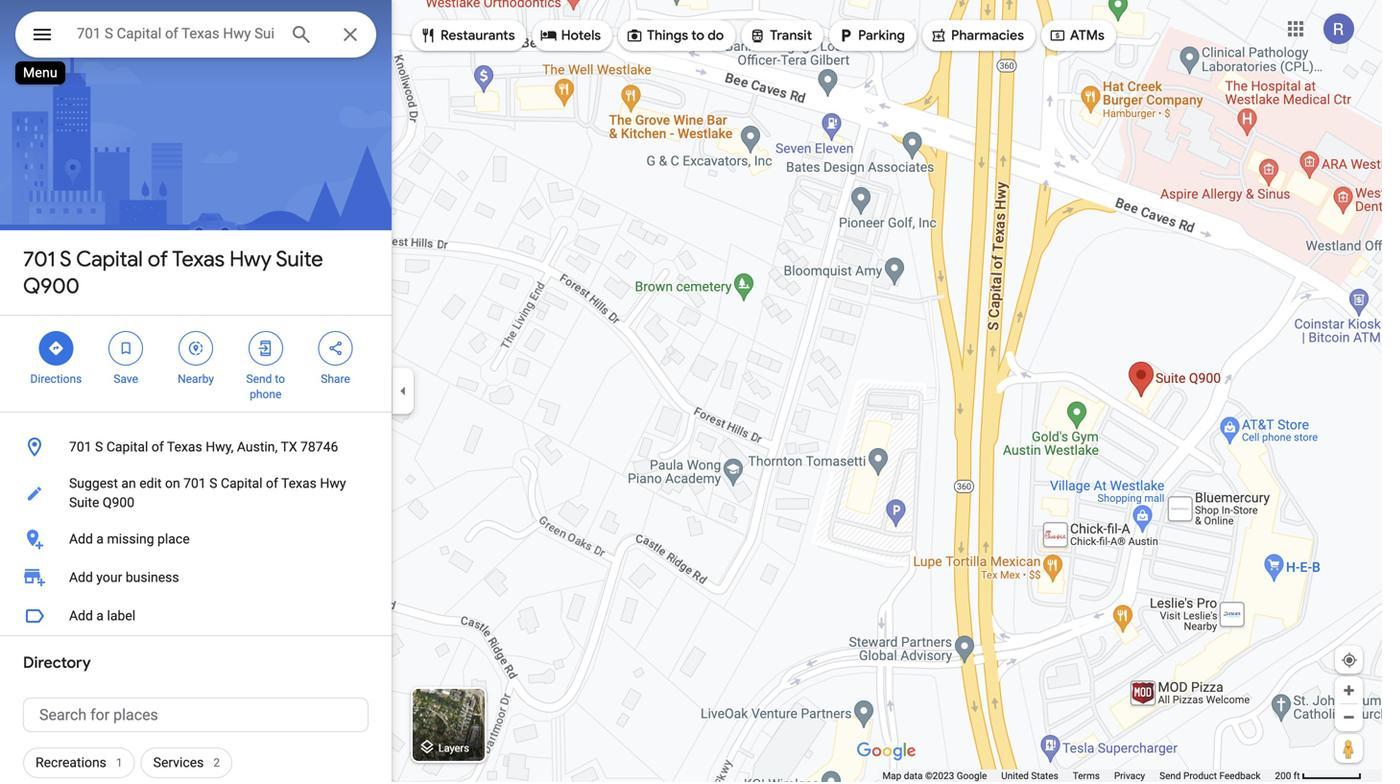 Task type: vqa. For each thing, say whether or not it's contained in the screenshot.


Task type: locate. For each thing, give the bounding box(es) containing it.
capital inside 701 s capital of texas hwy, austin, tx 78746 "button"
[[106, 439, 148, 455]]

2 vertical spatial texas
[[281, 476, 317, 491]]

terms button
[[1073, 770, 1100, 782]]

send left product
[[1160, 770, 1181, 782]]

add a missing place
[[69, 531, 190, 547]]

things
[[647, 27, 688, 44]]


[[837, 25, 854, 46]]

layers
[[438, 742, 469, 754]]

0 vertical spatial to
[[691, 27, 704, 44]]

texas for hwy
[[172, 246, 225, 273]]

701 s capital of texas hwy, austin, tx 78746 button
[[0, 428, 392, 466]]

1 vertical spatial capital
[[106, 439, 148, 455]]

 search field
[[15, 12, 376, 61]]

suite
[[276, 246, 323, 273], [69, 495, 99, 511]]

2 vertical spatial add
[[69, 608, 93, 624]]

to inside the  things to do
[[691, 27, 704, 44]]

1 vertical spatial a
[[96, 608, 104, 624]]

0 vertical spatial capital
[[76, 246, 143, 273]]

2 horizontal spatial 701
[[183, 476, 206, 491]]

add
[[69, 531, 93, 547], [69, 570, 93, 585], [69, 608, 93, 624]]

1 vertical spatial to
[[275, 372, 285, 386]]

701 inside "button"
[[69, 439, 92, 455]]


[[749, 25, 766, 46]]


[[327, 338, 344, 359]]

0 vertical spatial texas
[[172, 246, 225, 273]]

texas down tx
[[281, 476, 317, 491]]

send inside send to phone
[[246, 372, 272, 386]]

texas inside 701 s capital of texas hwy suite q900
[[172, 246, 225, 273]]

suggest an edit on 701 s capital of texas hwy suite q900
[[69, 476, 346, 511]]

none text field inside 701 s capital of texas hwy suite q900 main content
[[23, 698, 369, 732]]

q900 down the an
[[103, 495, 134, 511]]

send product feedback
[[1160, 770, 1261, 782]]

s inside 701 s capital of texas hwy, austin, tx 78746 "button"
[[95, 439, 103, 455]]

200 ft button
[[1275, 770, 1362, 782]]

0 vertical spatial 701
[[23, 246, 55, 273]]


[[187, 338, 204, 359]]

send for send to phone
[[246, 372, 272, 386]]

texas inside suggest an edit on 701 s capital of texas hwy suite q900
[[281, 476, 317, 491]]

edit
[[139, 476, 162, 491]]

78746
[[300, 439, 338, 455]]

200
[[1275, 770, 1291, 782]]

show your location image
[[1341, 652, 1358, 669]]

1 horizontal spatial 701
[[69, 439, 92, 455]]

footer
[[882, 770, 1275, 782]]

suite inside suggest an edit on 701 s capital of texas hwy suite q900
[[69, 495, 99, 511]]

0 horizontal spatial suite
[[69, 495, 99, 511]]

to up phone
[[275, 372, 285, 386]]

send inside button
[[1160, 770, 1181, 782]]

privacy button
[[1114, 770, 1145, 782]]

s inside 701 s capital of texas hwy suite q900
[[60, 246, 72, 273]]

hwy up 
[[229, 246, 272, 273]]

add left label
[[69, 608, 93, 624]]

of
[[148, 246, 168, 273], [152, 439, 164, 455], [266, 476, 278, 491]]

701 up suggest
[[69, 439, 92, 455]]

q900 up 
[[23, 273, 79, 299]]

0 vertical spatial s
[[60, 246, 72, 273]]

restaurants
[[441, 27, 515, 44]]

1 a from the top
[[96, 531, 104, 547]]

0 horizontal spatial s
[[60, 246, 72, 273]]

0 horizontal spatial send
[[246, 372, 272, 386]]

2 vertical spatial 701
[[183, 476, 206, 491]]

2 a from the top
[[96, 608, 104, 624]]

an
[[121, 476, 136, 491]]

a left label
[[96, 608, 104, 624]]

add left missing
[[69, 531, 93, 547]]

2 vertical spatial of
[[266, 476, 278, 491]]

1 vertical spatial send
[[1160, 770, 1181, 782]]

701 up 
[[23, 246, 55, 273]]

1 horizontal spatial hwy
[[320, 476, 346, 491]]

0 vertical spatial q900
[[23, 273, 79, 299]]

directory
[[23, 653, 91, 673]]

footer inside google maps element
[[882, 770, 1275, 782]]

1 horizontal spatial q900
[[103, 495, 134, 511]]

hwy,
[[206, 439, 234, 455]]

a inside add a label button
[[96, 608, 104, 624]]

0 vertical spatial send
[[246, 372, 272, 386]]

1 horizontal spatial suite
[[276, 246, 323, 273]]

nearby
[[178, 372, 214, 386]]

a inside the add a missing place button
[[96, 531, 104, 547]]

footer containing map data ©2023 google
[[882, 770, 1275, 782]]

none field inside 701 s capital of texas hwy suite q900, austin, tx 78746 field
[[77, 22, 275, 45]]

3 add from the top
[[69, 608, 93, 624]]

 parking
[[837, 25, 905, 46]]

0 horizontal spatial q900
[[23, 273, 79, 299]]

s up suggest
[[95, 439, 103, 455]]

hwy
[[229, 246, 272, 273], [320, 476, 346, 491]]

701 for 701 s capital of texas hwy, austin, tx 78746
[[69, 439, 92, 455]]

q900 inside 701 s capital of texas hwy suite q900
[[23, 273, 79, 299]]


[[626, 25, 643, 46]]

0 vertical spatial of
[[148, 246, 168, 273]]

texas up 
[[172, 246, 225, 273]]

texas left hwy,
[[167, 439, 202, 455]]

0 horizontal spatial hwy
[[229, 246, 272, 273]]

1 vertical spatial 701
[[69, 439, 92, 455]]

1 vertical spatial texas
[[167, 439, 202, 455]]

of for hwy,
[[152, 439, 164, 455]]


[[1049, 25, 1066, 46]]

recreations
[[36, 755, 106, 771]]

texas for hwy,
[[167, 439, 202, 455]]

 pharmacies
[[930, 25, 1024, 46]]

s up 
[[60, 246, 72, 273]]

texas
[[172, 246, 225, 273], [167, 439, 202, 455], [281, 476, 317, 491]]

zoom in image
[[1342, 683, 1356, 698]]

of inside 701 s capital of texas hwy, austin, tx 78746 "button"
[[152, 439, 164, 455]]

1 add from the top
[[69, 531, 93, 547]]

1 horizontal spatial to
[[691, 27, 704, 44]]

2 vertical spatial s
[[209, 476, 217, 491]]

q900
[[23, 273, 79, 299], [103, 495, 134, 511]]

zoom out image
[[1342, 710, 1356, 725]]

save
[[114, 372, 138, 386]]

google account: ruby anderson  
(rubyanndersson@gmail.com) image
[[1324, 14, 1354, 44]]

add left your
[[69, 570, 93, 585]]

s
[[60, 246, 72, 273], [95, 439, 103, 455], [209, 476, 217, 491]]

s for 701 s capital of texas hwy suite q900
[[60, 246, 72, 273]]

s for 701 s capital of texas hwy, austin, tx 78746
[[95, 439, 103, 455]]

send product feedback button
[[1160, 770, 1261, 782]]

ft
[[1294, 770, 1300, 782]]

capital inside 701 s capital of texas hwy suite q900
[[76, 246, 143, 273]]

capital
[[76, 246, 143, 273], [106, 439, 148, 455], [221, 476, 263, 491]]

hwy down 78746
[[320, 476, 346, 491]]

701 inside 701 s capital of texas hwy suite q900
[[23, 246, 55, 273]]

to left do
[[691, 27, 704, 44]]

s down hwy,
[[209, 476, 217, 491]]

actions for 701 s capital of texas hwy suite q900 region
[[0, 316, 392, 412]]

1 vertical spatial s
[[95, 439, 103, 455]]

701 s capital of texas hwy suite q900 main content
[[0, 0, 392, 782]]

send for send product feedback
[[1160, 770, 1181, 782]]

1 horizontal spatial s
[[95, 439, 103, 455]]

product
[[1183, 770, 1217, 782]]

send to phone
[[246, 372, 285, 401]]

of inside suggest an edit on 701 s capital of texas hwy suite q900
[[266, 476, 278, 491]]

2 vertical spatial capital
[[221, 476, 263, 491]]

0 vertical spatial a
[[96, 531, 104, 547]]

to
[[691, 27, 704, 44], [275, 372, 285, 386]]

capital up the an
[[106, 439, 148, 455]]

1 horizontal spatial send
[[1160, 770, 1181, 782]]

1 vertical spatial hwy
[[320, 476, 346, 491]]

701 right 'on'
[[183, 476, 206, 491]]

a left missing
[[96, 531, 104, 547]]

of inside 701 s capital of texas hwy suite q900
[[148, 246, 168, 273]]

capital for 701 s capital of texas hwy suite q900
[[76, 246, 143, 273]]

capital up 
[[76, 246, 143, 273]]

send up phone
[[246, 372, 272, 386]]

2 horizontal spatial s
[[209, 476, 217, 491]]

0 vertical spatial hwy
[[229, 246, 272, 273]]

0 horizontal spatial 701
[[23, 246, 55, 273]]

s inside suggest an edit on 701 s capital of texas hwy suite q900
[[209, 476, 217, 491]]

2 add from the top
[[69, 570, 93, 585]]

a
[[96, 531, 104, 547], [96, 608, 104, 624]]

 atms
[[1049, 25, 1105, 46]]

0 vertical spatial add
[[69, 531, 93, 547]]

None text field
[[23, 698, 369, 732]]

1 vertical spatial of
[[152, 439, 164, 455]]

1 vertical spatial suite
[[69, 495, 99, 511]]

texas inside "button"
[[167, 439, 202, 455]]

hwy inside 701 s capital of texas hwy suite q900
[[229, 246, 272, 273]]

phone
[[250, 388, 282, 401]]

add a missing place button
[[0, 520, 392, 559]]

capital down austin,
[[221, 476, 263, 491]]

None field
[[77, 22, 275, 45]]

send
[[246, 372, 272, 386], [1160, 770, 1181, 782]]

label
[[107, 608, 135, 624]]

recreations 1
[[36, 755, 123, 771]]

atms
[[1070, 27, 1105, 44]]

0 horizontal spatial to
[[275, 372, 285, 386]]

add your business link
[[0, 559, 392, 597]]

capital for 701 s capital of texas hwy, austin, tx 78746
[[106, 439, 148, 455]]

share
[[321, 372, 350, 386]]

add for add your business
[[69, 570, 93, 585]]

1 vertical spatial q900
[[103, 495, 134, 511]]

701
[[23, 246, 55, 273], [69, 439, 92, 455], [183, 476, 206, 491]]

0 vertical spatial suite
[[276, 246, 323, 273]]

1 vertical spatial add
[[69, 570, 93, 585]]



Task type: describe. For each thing, give the bounding box(es) containing it.
701 s capital of texas hwy, austin, tx 78746
[[69, 439, 338, 455]]

add a label button
[[0, 597, 392, 635]]

show street view coverage image
[[1335, 734, 1363, 763]]

directions
[[30, 372, 82, 386]]

united states
[[1001, 770, 1058, 782]]

701 s capital of texas hwy suite q900
[[23, 246, 323, 299]]

terms
[[1073, 770, 1100, 782]]

to inside send to phone
[[275, 372, 285, 386]]

tx
[[281, 439, 297, 455]]

map data ©2023 google
[[882, 770, 987, 782]]

add for add a label
[[69, 608, 93, 624]]

701 inside suggest an edit on 701 s capital of texas hwy suite q900
[[183, 476, 206, 491]]

of for hwy
[[148, 246, 168, 273]]

701 for 701 s capital of texas hwy suite q900
[[23, 246, 55, 273]]

privacy
[[1114, 770, 1145, 782]]

hotels
[[561, 27, 601, 44]]

add your business
[[69, 570, 179, 585]]

transit
[[770, 27, 812, 44]]

parking
[[858, 27, 905, 44]]

©2023
[[925, 770, 954, 782]]


[[31, 21, 54, 48]]

capital inside suggest an edit on 701 s capital of texas hwy suite q900
[[221, 476, 263, 491]]

feedback
[[1219, 770, 1261, 782]]

1
[[116, 756, 123, 770]]

 button
[[15, 12, 69, 61]]

suite inside 701 s capital of texas hwy suite q900
[[276, 246, 323, 273]]

q900 inside suggest an edit on 701 s capital of texas hwy suite q900
[[103, 495, 134, 511]]

united
[[1001, 770, 1029, 782]]

701 S Capital of Texas Hwy Suite Q900, Austin, TX 78746 field
[[15, 12, 376, 58]]

hwy inside suggest an edit on 701 s capital of texas hwy suite q900
[[320, 476, 346, 491]]

200 ft
[[1275, 770, 1300, 782]]


[[257, 338, 274, 359]]

a for missing
[[96, 531, 104, 547]]

austin,
[[237, 439, 278, 455]]

 things to do
[[626, 25, 724, 46]]


[[47, 338, 65, 359]]

 restaurants
[[419, 25, 515, 46]]

map
[[882, 770, 901, 782]]

google
[[957, 770, 987, 782]]

suggest
[[69, 476, 118, 491]]

business
[[126, 570, 179, 585]]

add for add a missing place
[[69, 531, 93, 547]]

pharmacies
[[951, 27, 1024, 44]]

google maps element
[[0, 0, 1382, 782]]


[[540, 25, 557, 46]]

do
[[708, 27, 724, 44]]


[[117, 338, 135, 359]]


[[419, 25, 437, 46]]

data
[[904, 770, 923, 782]]

on
[[165, 476, 180, 491]]

add a label
[[69, 608, 135, 624]]

collapse side panel image
[[393, 381, 414, 402]]

 hotels
[[540, 25, 601, 46]]

united states button
[[1001, 770, 1058, 782]]

a for label
[[96, 608, 104, 624]]

services
[[153, 755, 204, 771]]

suggest an edit on 701 s capital of texas hwy suite q900 button
[[0, 466, 392, 520]]

2
[[213, 756, 220, 770]]

states
[[1031, 770, 1058, 782]]

 transit
[[749, 25, 812, 46]]

your
[[96, 570, 122, 585]]

place
[[157, 531, 190, 547]]

missing
[[107, 531, 154, 547]]


[[930, 25, 947, 46]]

services 2
[[153, 755, 220, 771]]



